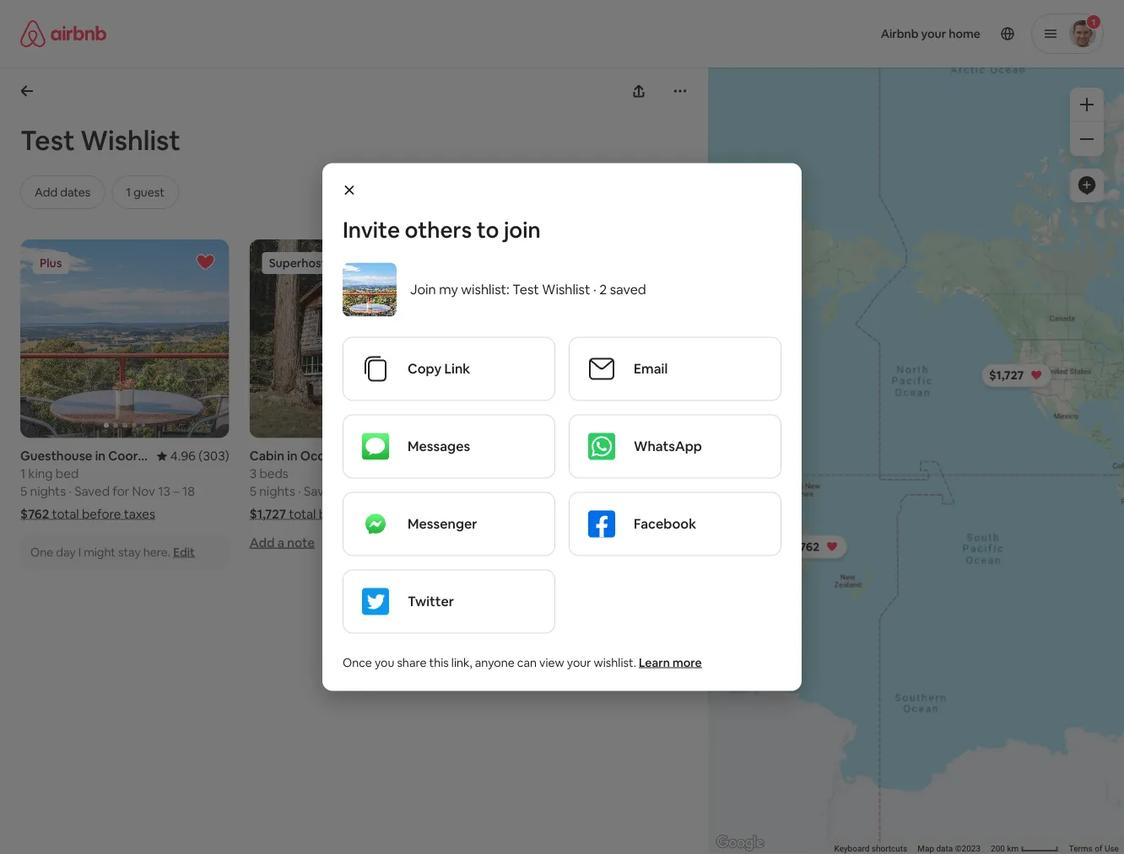 Task type: describe. For each thing, give the bounding box(es) containing it.
learn more link
[[639, 655, 702, 670]]

200
[[991, 844, 1005, 854]]

facebook
[[634, 516, 696, 533]]

others
[[405, 216, 472, 244]]

1
[[20, 466, 26, 482]]

data
[[936, 844, 953, 854]]

view
[[539, 655, 564, 670]]

once
[[343, 655, 372, 670]]

2
[[599, 281, 607, 298]]

keyboard shortcuts
[[834, 844, 907, 854]]

– inside cabin in occidental 3 beds 5 nights · saved for jan 26 – 31 $1,727 total before taxes
[[402, 483, 409, 500]]

5 inside cabin in occidental 3 beds 5 nights · saved for jan 26 – 31 $1,727 total before taxes
[[250, 483, 257, 500]]

whatsapp
[[634, 438, 702, 455]]

(379)
[[428, 448, 459, 464]]

31
[[411, 483, 424, 500]]

join my wishlist: test wishlist · 2 saved
[[410, 281, 646, 298]]

join
[[504, 216, 541, 244]]

zoom out image
[[1080, 132, 1094, 146]]

zoom in image
[[1080, 98, 1094, 111]]

link
[[444, 360, 470, 378]]

terms of use link
[[1069, 844, 1119, 854]]

king
[[28, 466, 53, 482]]

add a note button
[[250, 534, 315, 551]]

map
[[918, 844, 934, 854]]

copy
[[408, 360, 441, 378]]

my
[[439, 281, 458, 298]]

©2023
[[955, 844, 981, 854]]

google map
including 2 saved stays. region
[[664, 43, 1124, 855]]

saved
[[610, 281, 646, 298]]

for inside cabin in occidental 3 beds 5 nights · saved for jan 26 – 31 $1,727 total before taxes
[[342, 483, 359, 500]]

total inside cabin in occidental 3 beds 5 nights · saved for jan 26 – 31 $1,727 total before taxes
[[289, 506, 316, 523]]

email link
[[570, 338, 781, 400]]

keyboard
[[834, 844, 870, 854]]

$1,727 button
[[982, 364, 1052, 387]]

1 king bed 5 nights · saved for nov 13 – 18 $762 total before taxes
[[20, 466, 195, 523]]

one
[[30, 545, 53, 560]]

before inside 1 king bed 5 nights · saved for nov 13 – 18 $762 total before taxes
[[82, 506, 121, 523]]

add a place to the map image
[[1077, 176, 1097, 196]]

can
[[517, 655, 537, 670]]

bed
[[56, 466, 79, 482]]

messenger link
[[343, 493, 554, 556]]

200 km button
[[986, 843, 1064, 855]]

nights inside cabin in occidental 3 beds 5 nights · saved for jan 26 – 31 $1,727 total before taxes
[[259, 483, 295, 500]]

profile element
[[582, 0, 1104, 68]]

for inside 1 king bed 5 nights · saved for nov 13 – 18 $762 total before taxes
[[112, 483, 129, 500]]

group for 4.96 (303)
[[20, 240, 229, 438]]

add
[[250, 534, 275, 551]]

4.98 (379)
[[400, 448, 459, 464]]

messages
[[408, 438, 470, 455]]

copy link
[[408, 360, 470, 378]]

messages link
[[343, 416, 554, 478]]

a
[[277, 534, 284, 551]]

join
[[410, 281, 436, 298]]

learn
[[639, 655, 670, 670]]

keyboard shortcuts button
[[834, 844, 907, 855]]

(303)
[[199, 448, 229, 464]]

your
[[567, 655, 591, 670]]

4.98
[[400, 448, 425, 464]]

4.98 out of 5 average rating,  379 reviews image
[[386, 448, 459, 464]]

this
[[429, 655, 449, 670]]

occidental
[[300, 448, 366, 464]]

18
[[182, 483, 195, 500]]

saved inside cabin in occidental 3 beds 5 nights · saved for jan 26 – 31 $1,727 total before taxes
[[304, 483, 339, 500]]

shortcuts
[[872, 844, 907, 854]]

facebook link
[[570, 493, 781, 556]]

messenger
[[408, 516, 477, 533]]

link,
[[451, 655, 472, 670]]

copy link button
[[343, 338, 554, 400]]



Task type: vqa. For each thing, say whether or not it's contained in the screenshot.
"my" at the top
yes



Task type: locate. For each thing, give the bounding box(es) containing it.
2 for from the left
[[342, 483, 359, 500]]

group for 4.98 (379)
[[250, 240, 459, 438]]

$762
[[20, 506, 49, 523], [792, 540, 820, 555]]

1 horizontal spatial before
[[319, 506, 358, 523]]

$1,727
[[989, 368, 1024, 383], [250, 506, 286, 523]]

13
[[158, 483, 170, 500]]

· down occidental
[[298, 483, 301, 500]]

total up note
[[289, 506, 316, 523]]

of
[[1095, 844, 1103, 854]]

taxes down jan
[[361, 506, 392, 523]]

0 vertical spatial $1,727
[[989, 368, 1024, 383]]

cabin
[[250, 448, 284, 464]]

1 nights from the left
[[30, 483, 66, 500]]

26
[[385, 483, 399, 500]]

$1,727 inside cabin in occidental 3 beds 5 nights · saved for jan 26 – 31 $1,727 total before taxes
[[250, 506, 286, 523]]

1 horizontal spatial total
[[289, 506, 316, 523]]

– left "31" at the left of the page
[[402, 483, 409, 500]]

here.
[[143, 545, 171, 560]]

1 before from the left
[[82, 506, 121, 523]]

beds
[[259, 466, 288, 482]]

· down bed
[[69, 483, 72, 500]]

1 horizontal spatial wishlist
[[542, 281, 590, 298]]

day
[[56, 545, 76, 560]]

0 horizontal spatial group
[[20, 240, 229, 438]]

1 vertical spatial wishlist
[[542, 281, 590, 298]]

$762 inside button
[[792, 540, 820, 555]]

200 km
[[991, 844, 1021, 854]]

before
[[82, 506, 121, 523], [319, 506, 358, 523]]

taxes down nov
[[124, 506, 155, 523]]

0 horizontal spatial test
[[20, 122, 75, 158]]

before inside cabin in occidental 3 beds 5 nights · saved for jan 26 – 31 $1,727 total before taxes
[[319, 506, 358, 523]]

you
[[375, 655, 394, 670]]

1 horizontal spatial $1,727
[[989, 368, 1024, 383]]

· inside share dialog
[[593, 281, 596, 298]]

0 horizontal spatial wishlist
[[80, 122, 180, 158]]

1 vertical spatial test
[[512, 281, 539, 298]]

email
[[634, 360, 668, 378]]

google image
[[712, 833, 768, 855]]

2 horizontal spatial ·
[[593, 281, 596, 298]]

twitter link
[[343, 571, 554, 633]]

5 inside 1 king bed 5 nights · saved for nov 13 – 18 $762 total before taxes
[[20, 483, 27, 500]]

edit
[[173, 545, 195, 560]]

0 horizontal spatial for
[[112, 483, 129, 500]]

invite
[[343, 216, 400, 244]]

nights
[[30, 483, 66, 500], [259, 483, 295, 500]]

before down occidental
[[319, 506, 358, 523]]

1 horizontal spatial nights
[[259, 483, 295, 500]]

0 horizontal spatial $762
[[20, 506, 49, 523]]

edit button
[[173, 545, 195, 560]]

$1,727 inside $1,727 "button"
[[989, 368, 1024, 383]]

1 horizontal spatial for
[[342, 483, 359, 500]]

0 horizontal spatial nights
[[30, 483, 66, 500]]

terms of use
[[1069, 844, 1119, 854]]

before up might
[[82, 506, 121, 523]]

share dialog
[[322, 163, 802, 692]]

for left jan
[[342, 483, 359, 500]]

1 horizontal spatial ·
[[298, 483, 301, 500]]

one day i might stay here. edit
[[30, 545, 195, 560]]

2 – from the left
[[402, 483, 409, 500]]

1 total from the left
[[52, 506, 79, 523]]

saved inside 1 king bed 5 nights · saved for nov 13 – 18 $762 total before taxes
[[74, 483, 110, 500]]

total
[[52, 506, 79, 523], [289, 506, 316, 523]]

0 horizontal spatial –
[[173, 483, 179, 500]]

wishlist inside share dialog
[[542, 281, 590, 298]]

terms
[[1069, 844, 1093, 854]]

0 horizontal spatial saved
[[74, 483, 110, 500]]

might
[[84, 545, 116, 560]]

invite others to join
[[343, 216, 541, 244]]

note
[[287, 534, 315, 551]]

nov
[[132, 483, 155, 500]]

1 taxes from the left
[[124, 506, 155, 523]]

2 taxes from the left
[[361, 506, 392, 523]]

2 total from the left
[[289, 506, 316, 523]]

1 horizontal spatial $762
[[792, 540, 820, 555]]

1 for from the left
[[112, 483, 129, 500]]

1 – from the left
[[173, 483, 179, 500]]

0 vertical spatial wishlist
[[80, 122, 180, 158]]

i
[[78, 545, 81, 560]]

1 vertical spatial $762
[[792, 540, 820, 555]]

0 horizontal spatial $1,727
[[250, 506, 286, 523]]

1 horizontal spatial test
[[512, 281, 539, 298]]

·
[[593, 281, 596, 298], [69, 483, 72, 500], [298, 483, 301, 500]]

to
[[476, 216, 499, 244]]

5 down the 1
[[20, 483, 27, 500]]

0 horizontal spatial taxes
[[124, 506, 155, 523]]

– inside 1 king bed 5 nights · saved for nov 13 – 18 $762 total before taxes
[[173, 483, 179, 500]]

once you share this link, anyone can view your wishlist. learn more
[[343, 655, 702, 670]]

· for wishlist
[[593, 281, 596, 298]]

use
[[1105, 844, 1119, 854]]

add a note
[[250, 534, 315, 551]]

test wishlist
[[20, 122, 180, 158]]

for left nov
[[112, 483, 129, 500]]

saved
[[74, 483, 110, 500], [304, 483, 339, 500]]

twitter
[[408, 593, 454, 611]]

1 saved from the left
[[74, 483, 110, 500]]

2 group from the left
[[250, 240, 459, 438]]

0 horizontal spatial before
[[82, 506, 121, 523]]

4.96
[[170, 448, 196, 464]]

jan
[[361, 483, 382, 500]]

0 vertical spatial test
[[20, 122, 75, 158]]

5
[[20, 483, 27, 500], [250, 483, 257, 500]]

km
[[1007, 844, 1019, 854]]

test
[[20, 122, 75, 158], [512, 281, 539, 298]]

wishlist
[[80, 122, 180, 158], [542, 281, 590, 298]]

anyone
[[475, 655, 515, 670]]

taxes inside cabin in occidental 3 beds 5 nights · saved for jan 26 – 31 $1,727 total before taxes
[[361, 506, 392, 523]]

1 vertical spatial $1,727
[[250, 506, 286, 523]]

0 horizontal spatial total
[[52, 506, 79, 523]]

2 before from the left
[[319, 506, 358, 523]]

test inside share dialog
[[512, 281, 539, 298]]

total up day
[[52, 506, 79, 523]]

saved down bed
[[74, 483, 110, 500]]

1 group from the left
[[20, 240, 229, 438]]

share
[[397, 655, 427, 670]]

for
[[112, 483, 129, 500], [342, 483, 359, 500]]

in
[[287, 448, 297, 464]]

5 down 3
[[250, 483, 257, 500]]

map data ©2023
[[918, 844, 981, 854]]

0 vertical spatial $762
[[20, 506, 49, 523]]

stay
[[118, 545, 141, 560]]

3
[[250, 466, 257, 482]]

· for nights
[[69, 483, 72, 500]]

2 saved from the left
[[304, 483, 339, 500]]

0 horizontal spatial 5
[[20, 483, 27, 500]]

wishlist:
[[461, 281, 509, 298]]

nights down king
[[30, 483, 66, 500]]

nights down beds
[[259, 483, 295, 500]]

1 horizontal spatial 5
[[250, 483, 257, 500]]

· inside 1 king bed 5 nights · saved for nov 13 – 18 $762 total before taxes
[[69, 483, 72, 500]]

saved down occidental
[[304, 483, 339, 500]]

$762 inside 1 king bed 5 nights · saved for nov 13 – 18 $762 total before taxes
[[20, 506, 49, 523]]

– right 13
[[173, 483, 179, 500]]

remove from wishlist: guesthouse in coorabell image
[[196, 252, 216, 273]]

1 horizontal spatial group
[[250, 240, 459, 438]]

group
[[20, 240, 229, 438], [250, 240, 459, 438]]

whatsapp link
[[570, 416, 781, 478]]

1 horizontal spatial –
[[402, 483, 409, 500]]

1 horizontal spatial taxes
[[361, 506, 392, 523]]

4.96 (303)
[[170, 448, 229, 464]]

cabin in occidental 3 beds 5 nights · saved for jan 26 – 31 $1,727 total before taxes
[[250, 448, 424, 523]]

· left 2
[[593, 281, 596, 298]]

2 5 from the left
[[250, 483, 257, 500]]

1 horizontal spatial saved
[[304, 483, 339, 500]]

nights inside 1 king bed 5 nights · saved for nov 13 – 18 $762 total before taxes
[[30, 483, 66, 500]]

taxes inside 1 king bed 5 nights · saved for nov 13 – 18 $762 total before taxes
[[124, 506, 155, 523]]

total inside 1 king bed 5 nights · saved for nov 13 – 18 $762 total before taxes
[[52, 506, 79, 523]]

2 nights from the left
[[259, 483, 295, 500]]

–
[[173, 483, 179, 500], [402, 483, 409, 500]]

more
[[672, 655, 702, 670]]

4.96 out of 5 average rating,  303 reviews image
[[157, 448, 229, 464]]

0 horizontal spatial ·
[[69, 483, 72, 500]]

$762 button
[[785, 535, 847, 559]]

wishlist.
[[594, 655, 636, 670]]

· inside cabin in occidental 3 beds 5 nights · saved for jan 26 – 31 $1,727 total before taxes
[[298, 483, 301, 500]]

1 5 from the left
[[20, 483, 27, 500]]



